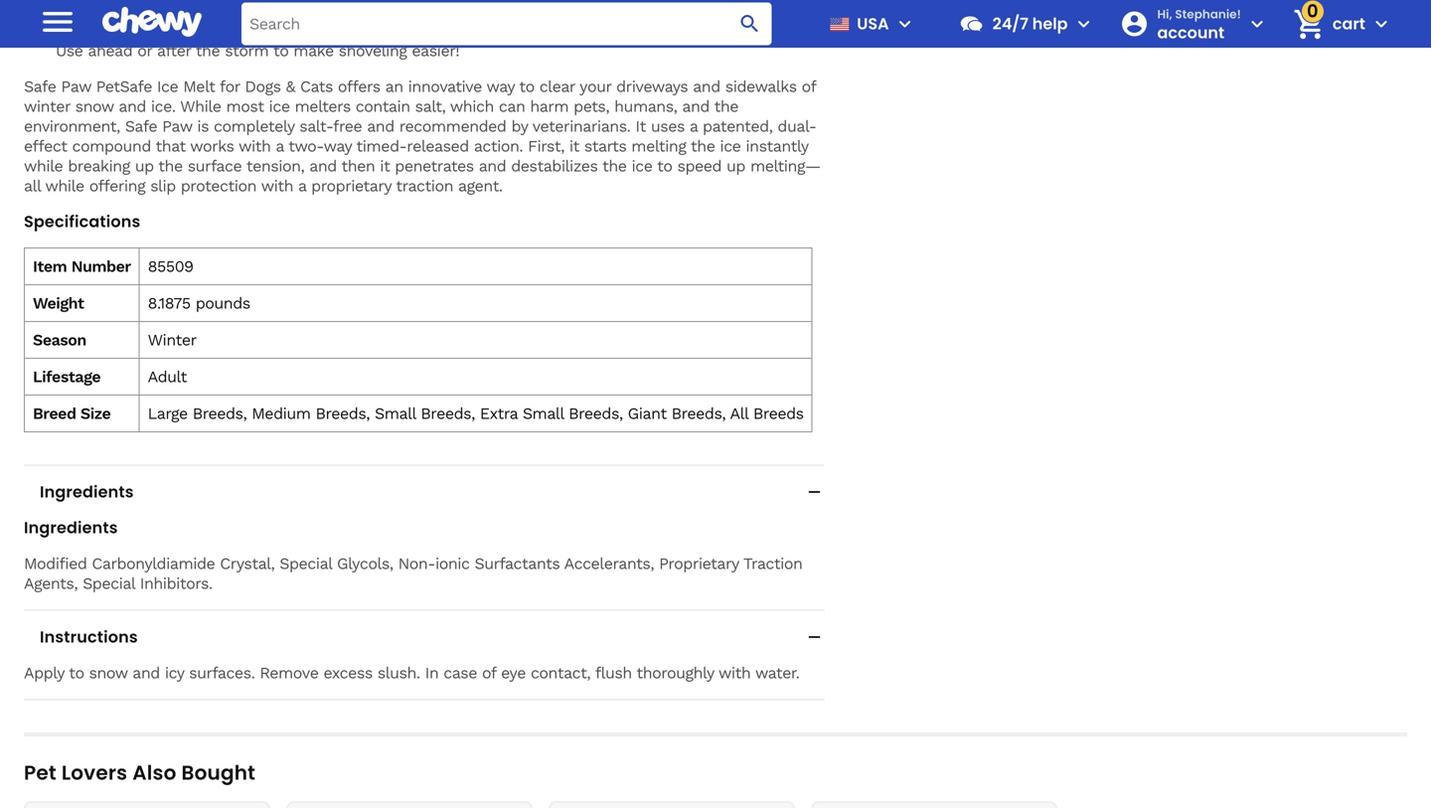 Task type: vqa. For each thing, say whether or not it's contained in the screenshot.
the middle change
no



Task type: locate. For each thing, give the bounding box(es) containing it.
0 horizontal spatial small
[[375, 404, 416, 423]]

spot
[[219, 0, 252, 0]]

that inside safe paw petsafe ice melt for dogs & cats offers an innovative way to clear your driveways and sidewalks of winter snow and ice. while most ice melters contain salt, which can harm pets, humans, and the environment, safe paw is completely salt-free and recommended by veterinarians. it uses a patented, dual- effect compound that works with a two-way timed-released action. first, it starts melting the ice instantly while breaking up the surface tension, and then it penetrates and destabilizes the ice to speed up melting— all while offering slip protection with a proprietary traction agent.
[[156, 137, 186, 156]]

0 vertical spatial special
[[280, 554, 332, 573]]

an inside safe paw petsafe ice melt for dogs & cats offers an innovative way to clear your driveways and sidewalks of winter snow and ice. while most ice melters contain salt, which can harm pets, humans, and the environment, safe paw is completely salt-free and recommended by veterinarians. it uses a patented, dual- effect compound that works with a two-way timed-released action. first, it starts melting the ice instantly while breaking up the surface tension, and then it penetrates and destabilizes the ice to speed up melting— all while offering slip protection with a proprietary traction agent.
[[385, 77, 403, 96]]

safe
[[547, 0, 579, 0], [1093, 26, 1126, 45], [24, 77, 56, 96], [125, 117, 157, 136]]

ice
[[456, 0, 477, 0], [549, 21, 570, 40], [269, 97, 290, 116], [720, 137, 741, 156], [632, 157, 653, 175]]

snow
[[75, 97, 114, 116], [89, 664, 128, 683]]

after
[[157, 41, 191, 60]]

season
[[33, 331, 86, 349]]

is
[[146, 0, 157, 0], [197, 117, 209, 136]]

breaking
[[68, 157, 130, 175]]

apply
[[24, 664, 64, 683]]

0 horizontal spatial that
[[156, 137, 186, 156]]

3 breeds, from the left
[[421, 404, 475, 423]]

up
[[701, 21, 720, 40], [135, 157, 154, 175], [727, 157, 746, 175]]

0 vertical spatial while
[[24, 157, 63, 175]]

pet lovers also bought
[[24, 759, 256, 787]]

and down two-
[[309, 157, 337, 175]]

ahead
[[88, 41, 132, 60]]

works
[[190, 137, 234, 156]]

4 list item from the left
[[811, 801, 1058, 808]]

1 vertical spatial is
[[197, 117, 209, 136]]

shoveling
[[339, 41, 407, 60]]

snow inside safe paw petsafe ice melt for dogs & cats offers an innovative way to clear your driveways and sidewalks of winter snow and ice. while most ice melters contain salt, which can harm pets, humans, and the environment, safe paw is completely salt-free and recommended by veterinarians. it uses a patented, dual- effect compound that works with a two-way timed-released action. first, it starts melting the ice instantly while breaking up the surface tension, and then it penetrates and destabilizes the ice to speed up melting— all while offering slip protection with a proprietary traction agent.
[[75, 97, 114, 116]]

of up dual-
[[802, 77, 816, 96]]

1 vertical spatial that
[[156, 137, 186, 156]]

special down carbonyldiamide
[[83, 574, 135, 593]]

speed
[[678, 157, 722, 175]]

account menu image
[[1246, 12, 1270, 36]]

0 horizontal spatial is
[[146, 0, 157, 0]]

way down free on the top left of page
[[324, 137, 352, 156]]

large breeds, medium breeds, small breeds, extra small breeds, giant breeds, all breeds
[[148, 404, 804, 423]]

paw left pellets
[[584, 0, 614, 0]]

way up can
[[487, 77, 515, 96]]

menu image
[[893, 12, 917, 36]]

85509
[[148, 257, 193, 276]]

2 list item from the left
[[286, 801, 533, 808]]

with left the water.
[[719, 664, 751, 683]]

of down 'green'
[[56, 1, 70, 20]]

learn
[[957, 26, 999, 45]]

1 horizontal spatial from
[[575, 21, 610, 40]]

0 vertical spatial for
[[676, 21, 696, 40]]

0 vertical spatial an
[[270, 21, 287, 40]]

from left sticking on the top
[[575, 21, 610, 40]]

0 vertical spatial that
[[417, 21, 447, 40]]

from
[[1166, 26, 1204, 45]]

adult
[[148, 367, 187, 386]]

"shield"
[[356, 21, 412, 40]]

with
[[239, 137, 271, 156], [261, 176, 293, 195], [719, 664, 751, 683]]

up down cover
[[701, 21, 720, 40]]

special right crystal,
[[280, 554, 332, 573]]

Product search field
[[242, 2, 772, 45]]

melt
[[183, 77, 215, 96]]

1 vertical spatial way
[[324, 137, 352, 156]]

of inside safe paw petsafe ice melt for dogs & cats offers an innovative way to clear your driveways and sidewalks of winter snow and ice. while most ice melters contain salt, which can harm pets, humans, and the environment, safe paw is completely salt-free and recommended by veterinarians. it uses a patented, dual- effect compound that works with a two-way timed-released action. first, it starts melting the ice instantly while breaking up the surface tension, and then it penetrates and destabilizes the ice to speed up melting— all while offering slip protection with a proprietary traction agent.
[[802, 77, 816, 96]]

5 breeds, from the left
[[672, 404, 726, 423]]

also
[[132, 759, 177, 787]]

24/7 help
[[993, 12, 1068, 35]]

slip
[[150, 176, 176, 195]]

an inside green color is easy to spot and distinguish from other ice melters. safe paw pellets cover twice the area of rock salt. time-release formula leaves an invisible "shield" that prevents the ice from sticking for up to 3 days. use ahead or after the storm to make shoveling easier!
[[270, 21, 287, 40]]

is inside safe paw petsafe ice melt for dogs & cats offers an innovative way to clear your driveways and sidewalks of winter snow and ice. while most ice melters contain salt, which can harm pets, humans, and the environment, safe paw is completely salt-free and recommended by veterinarians. it uses a patented, dual- effect compound that works with a two-way timed-released action. first, it starts melting the ice instantly while breaking up the surface tension, and then it penetrates and destabilizes the ice to speed up melting— all while offering slip protection with a proprietary traction agent.
[[197, 117, 209, 136]]

that up "easier!"
[[417, 21, 447, 40]]

twice
[[718, 0, 758, 0]]

hi,
[[1158, 6, 1173, 22]]

1 vertical spatial a
[[276, 137, 284, 156]]

0 horizontal spatial up
[[135, 157, 154, 175]]

and right spot at the top
[[257, 0, 284, 0]]

glycols,
[[337, 554, 393, 573]]

3
[[745, 21, 753, 40]]

way
[[487, 77, 515, 96], [324, 137, 352, 156]]

is left the easy
[[146, 0, 157, 0]]

contain
[[356, 97, 410, 116]]

a down tension,
[[298, 176, 306, 195]]

chewy home image
[[102, 0, 202, 44]]

0 horizontal spatial for
[[220, 77, 240, 96]]

instantly
[[746, 137, 809, 156]]

excess
[[324, 664, 373, 683]]

a up tension,
[[276, 137, 284, 156]]

3 list item from the left
[[549, 801, 795, 808]]

about
[[1044, 26, 1088, 45]]

menu image
[[38, 2, 78, 42]]

paw up winter
[[61, 77, 91, 96]]

0 horizontal spatial an
[[270, 21, 287, 40]]

0 vertical spatial ingredients
[[40, 481, 134, 503]]

1 horizontal spatial that
[[417, 21, 447, 40]]

snow down instructions
[[89, 664, 128, 683]]

safe up winter
[[24, 77, 56, 96]]

it down veterinarians.
[[570, 137, 580, 156]]

is down 'while'
[[197, 117, 209, 136]]

from up '"shield"'
[[372, 0, 408, 0]]

eye
[[501, 664, 526, 683]]

timed-
[[356, 137, 407, 156]]

use
[[56, 41, 83, 60]]

24/7 help link
[[951, 0, 1068, 48]]

the down melters.
[[520, 21, 544, 40]]

slush.
[[378, 664, 420, 683]]

for down cover
[[676, 21, 696, 40]]

breeds, left all at the right of page
[[672, 404, 726, 423]]

most
[[226, 97, 264, 116]]

1 horizontal spatial it
[[570, 137, 580, 156]]

it down timed-
[[380, 157, 390, 175]]

with down tension,
[[261, 176, 293, 195]]

while
[[180, 97, 221, 116]]

0 vertical spatial way
[[487, 77, 515, 96]]

item
[[33, 257, 67, 276]]

up right speed
[[727, 157, 746, 175]]

snow up the environment,
[[75, 97, 114, 116]]

breeds, right the medium on the left
[[316, 404, 370, 423]]

1 horizontal spatial a
[[298, 176, 306, 195]]

account
[[1158, 21, 1225, 43]]

1 horizontal spatial special
[[280, 554, 332, 573]]

inhibitors.
[[140, 574, 212, 593]]

winter
[[24, 97, 70, 116]]

0 horizontal spatial way
[[324, 137, 352, 156]]

large
[[148, 404, 188, 423]]

dogs
[[245, 77, 281, 96]]

8.1875
[[148, 294, 191, 313]]

1 horizontal spatial up
[[701, 21, 720, 40]]

24/7
[[993, 12, 1029, 35]]

a right the uses
[[690, 117, 698, 136]]

breeds, left the giant
[[569, 404, 623, 423]]

instructions
[[40, 626, 138, 648]]

recommended
[[399, 117, 507, 136]]

1 vertical spatial special
[[83, 574, 135, 593]]

up up slip
[[135, 157, 154, 175]]

green
[[56, 0, 99, 0]]

an right the leaves
[[270, 21, 287, 40]]

petsafe
[[96, 77, 152, 96]]

0 vertical spatial with
[[239, 137, 271, 156]]

environment,
[[24, 117, 120, 136]]

clear
[[540, 77, 575, 96]]

storm
[[225, 41, 269, 60]]

breed size
[[33, 404, 111, 423]]

0 vertical spatial a
[[690, 117, 698, 136]]

for up most at the top left of the page
[[220, 77, 240, 96]]

&
[[286, 77, 295, 96]]

and up timed-
[[367, 117, 395, 136]]

while right 'all'
[[45, 176, 84, 195]]

days.
[[758, 21, 795, 40]]

action.
[[474, 137, 523, 156]]

2 vertical spatial with
[[719, 664, 751, 683]]

2 vertical spatial a
[[298, 176, 306, 195]]

other
[[413, 0, 452, 0]]

list
[[24, 801, 1408, 808]]

list item
[[24, 801, 270, 808], [286, 801, 533, 808], [549, 801, 795, 808], [811, 801, 1058, 808]]

safe right melters.
[[547, 0, 579, 0]]

icy
[[165, 664, 184, 683]]

green color is easy to spot and distinguish from other ice melters. safe paw pellets cover twice the area of rock salt. time-release formula leaves an invisible "shield" that prevents the ice from sticking for up to 3 days. use ahead or after the storm to make shoveling easier!
[[56, 0, 823, 60]]

the up speed
[[691, 137, 715, 156]]

with down "completely"
[[239, 137, 271, 156]]

to up can
[[519, 77, 535, 96]]

the down formula
[[196, 41, 220, 60]]

pellets
[[619, 0, 669, 0]]

1 horizontal spatial an
[[385, 77, 403, 96]]

1 vertical spatial from
[[575, 21, 610, 40]]

breeds, left the 'extra'
[[421, 404, 475, 423]]

2 horizontal spatial a
[[690, 117, 698, 136]]

easy
[[162, 0, 194, 0]]

1 list item from the left
[[24, 801, 270, 808]]

that down ice. at left top
[[156, 137, 186, 156]]

while down effect at left
[[24, 157, 63, 175]]

1 vertical spatial for
[[220, 77, 240, 96]]

to right the easy
[[199, 0, 214, 0]]

paw down hi,
[[1131, 26, 1161, 45]]

dual-
[[778, 117, 817, 136]]

0 vertical spatial is
[[146, 0, 157, 0]]

2 breeds, from the left
[[316, 404, 370, 423]]

0 vertical spatial snow
[[75, 97, 114, 116]]

1 horizontal spatial is
[[197, 117, 209, 136]]

0 vertical spatial from
[[372, 0, 408, 0]]

starts
[[584, 137, 627, 156]]

breeds, right large
[[193, 404, 247, 423]]

0 horizontal spatial it
[[380, 157, 390, 175]]

1 horizontal spatial for
[[676, 21, 696, 40]]

small
[[375, 404, 416, 423], [523, 404, 564, 423]]

non-
[[398, 554, 435, 573]]

1 horizontal spatial small
[[523, 404, 564, 423]]

while
[[24, 157, 63, 175], [45, 176, 84, 195]]

1 vertical spatial an
[[385, 77, 403, 96]]

to left 3
[[724, 21, 740, 40]]

an up contain
[[385, 77, 403, 96]]

cart
[[1333, 12, 1366, 35]]

completely
[[214, 117, 295, 136]]



Task type: describe. For each thing, give the bounding box(es) containing it.
lifestage
[[33, 367, 101, 386]]

modified carbonyldiamide crystal, special glycols, non-ionic surfactants accelerants, proprietary traction agents, special inhibitors.
[[24, 554, 803, 593]]

the up slip
[[158, 157, 183, 175]]

veterinarians.
[[533, 117, 631, 136]]

0 horizontal spatial special
[[83, 574, 135, 593]]

usa button
[[822, 0, 917, 48]]

1 vertical spatial with
[[261, 176, 293, 195]]

free
[[333, 117, 362, 136]]

offers
[[338, 77, 381, 96]]

1 small from the left
[[375, 404, 416, 423]]

winter
[[148, 331, 197, 349]]

for inside green color is easy to spot and distinguish from other ice melters. safe paw pellets cover twice the area of rock salt. time-release formula leaves an invisible "shield" that prevents the ice from sticking for up to 3 days. use ahead or after the storm to make shoveling easier!
[[676, 21, 696, 40]]

paw inside green color is easy to spot and distinguish from other ice melters. safe paw pellets cover twice the area of rock salt. time-release formula leaves an invisible "shield" that prevents the ice from sticking for up to 3 days. use ahead or after the storm to make shoveling easier!
[[584, 0, 614, 0]]

the up patented,
[[714, 97, 739, 116]]

and up patented,
[[693, 77, 721, 96]]

to down melting
[[657, 157, 673, 175]]

ice down "&"
[[269, 97, 290, 116]]

melting—
[[751, 157, 821, 175]]

2 horizontal spatial up
[[727, 157, 746, 175]]

carbonyldiamide
[[92, 554, 215, 573]]

ice up clear
[[549, 21, 570, 40]]

1 breeds, from the left
[[193, 404, 247, 423]]

of inside green color is easy to spot and distinguish from other ice melters. safe paw pellets cover twice the area of rock salt. time-release formula leaves an invisible "shield" that prevents the ice from sticking for up to 3 days. use ahead or after the storm to make shoveling easier!
[[56, 1, 70, 20]]

traction
[[396, 176, 453, 195]]

patented,
[[703, 117, 773, 136]]

time-
[[56, 21, 99, 40]]

innovative
[[408, 77, 482, 96]]

more
[[1003, 26, 1040, 45]]

make
[[294, 41, 334, 60]]

ingredients image
[[805, 482, 825, 502]]

accelerants,
[[564, 554, 654, 573]]

1 vertical spatial snow
[[89, 664, 128, 683]]

thoroughly
[[637, 664, 714, 683]]

can
[[499, 97, 525, 116]]

salt-
[[300, 117, 333, 136]]

items image
[[1292, 7, 1327, 42]]

of left 'eye' at left bottom
[[482, 664, 496, 683]]

rock
[[75, 1, 106, 20]]

apply to snow and icy surfaces. remove excess slush. in case of eye contact, flush thoroughly with water.
[[24, 664, 800, 683]]

proprietary
[[311, 176, 392, 195]]

melters
[[295, 97, 351, 116]]

the up days.
[[762, 0, 787, 0]]

crystal,
[[220, 554, 275, 573]]

protection
[[181, 176, 257, 195]]

experts
[[1303, 26, 1358, 45]]

1 vertical spatial while
[[45, 176, 84, 195]]

0 horizontal spatial a
[[276, 137, 284, 156]]

breeds
[[753, 404, 804, 423]]

the down starts
[[603, 157, 627, 175]]

0 horizontal spatial from
[[372, 0, 408, 0]]

ice down patented,
[[720, 137, 741, 156]]

0 vertical spatial it
[[570, 137, 580, 156]]

ice
[[157, 77, 178, 96]]

tension,
[[246, 157, 305, 175]]

and down petsafe
[[119, 97, 146, 116]]

ice.
[[151, 97, 176, 116]]

your
[[580, 77, 612, 96]]

chewy support image
[[959, 11, 985, 37]]

instructions image
[[805, 627, 825, 647]]

all
[[730, 404, 749, 423]]

paw down ice. at left top
[[162, 117, 192, 136]]

safe right about
[[1093, 26, 1126, 45]]

pets,
[[574, 97, 610, 116]]

lovers
[[61, 759, 128, 787]]

or
[[137, 41, 152, 60]]

uses
[[651, 117, 685, 136]]

safe down ice. at left top
[[125, 117, 157, 136]]

item number
[[33, 257, 131, 276]]

breed
[[33, 404, 76, 423]]

2 small from the left
[[523, 404, 564, 423]]

surface
[[188, 157, 242, 175]]

is inside green color is easy to spot and distinguish from other ice melters. safe paw pellets cover twice the area of rock salt. time-release formula leaves an invisible "shield" that prevents the ice from sticking for up to 3 days. use ahead or after the storm to make shoveling easier!
[[146, 0, 157, 0]]

help
[[1033, 12, 1068, 35]]

leaves
[[219, 21, 265, 40]]

medium
[[252, 404, 311, 423]]

4 breeds, from the left
[[569, 404, 623, 423]]

surfaces.
[[189, 664, 255, 683]]

ice down melting
[[632, 157, 653, 175]]

and inside green color is easy to spot and distinguish from other ice melters. safe paw pellets cover twice the area of rock salt. time-release formula leaves an invisible "shield" that prevents the ice from sticking for up to 3 days. use ahead or after the storm to make shoveling easier!
[[257, 0, 284, 0]]

1 vertical spatial ingredients
[[24, 517, 118, 539]]

compound
[[72, 137, 151, 156]]

to right the apply
[[69, 664, 84, 683]]

it
[[636, 117, 646, 136]]

formula
[[157, 21, 214, 40]]

giant
[[628, 404, 667, 423]]

usa
[[857, 12, 889, 35]]

Search text field
[[242, 2, 772, 45]]

and down the action.
[[479, 157, 506, 175]]

surfactants
[[475, 554, 560, 573]]

for inside safe paw petsafe ice melt for dogs & cats offers an innovative way to clear your driveways and sidewalks of winter snow and ice. while most ice melters contain salt, which can harm pets, humans, and the environment, safe paw is completely salt-free and recommended by veterinarians. it uses a patented, dual- effect compound that works with a two-way timed-released action. first, it starts melting the ice instantly while breaking up the surface tension, and then it penetrates and destabilizes the ice to speed up melting— all while offering slip protection with a proprietary traction agent.
[[220, 77, 240, 96]]

submit search image
[[738, 12, 762, 36]]

area
[[792, 0, 823, 0]]

prevents
[[452, 21, 516, 40]]

of right team
[[1284, 26, 1298, 45]]

stephanie!
[[1176, 6, 1242, 22]]

cover
[[674, 0, 713, 0]]

two-
[[289, 137, 324, 156]]

learn more about safe paw from our team of experts
[[957, 26, 1358, 45]]

help menu image
[[1072, 12, 1096, 36]]

extra
[[480, 404, 518, 423]]

easier!
[[412, 41, 459, 60]]

safe paw petsafe ice melt for dogs & cats offers an innovative way to clear your driveways and sidewalks of winter snow and ice. while most ice melters contain salt, which can harm pets, humans, and the environment, safe paw is completely salt-free and recommended by veterinarians. it uses a patented, dual- effect compound that works with a two-way timed-released action. first, it starts melting the ice instantly while breaking up the surface tension, and then it penetrates and destabilizes the ice to speed up melting— all while offering slip protection with a proprietary traction agent.
[[24, 77, 821, 195]]

1 vertical spatial it
[[380, 157, 390, 175]]

humans,
[[615, 97, 678, 116]]

1 horizontal spatial way
[[487, 77, 515, 96]]

in
[[425, 664, 439, 683]]

proprietary
[[659, 554, 739, 573]]

size
[[80, 404, 111, 423]]

safe inside green color is easy to spot and distinguish from other ice melters. safe paw pellets cover twice the area of rock salt. time-release formula leaves an invisible "shield" that prevents the ice from sticking for up to 3 days. use ahead or after the storm to make shoveling easier!
[[547, 0, 579, 0]]

then
[[342, 157, 375, 175]]

flush
[[595, 664, 632, 683]]

salt.
[[111, 1, 142, 20]]

to left make
[[273, 41, 289, 60]]

and left icy
[[133, 664, 160, 683]]

up inside green color is easy to spot and distinguish from other ice melters. safe paw pellets cover twice the area of rock salt. time-release formula leaves an invisible "shield" that prevents the ice from sticking for up to 3 days. use ahead or after the storm to make shoveling easier!
[[701, 21, 720, 40]]

distinguish
[[289, 0, 368, 0]]

8.1875 pounds
[[148, 294, 250, 313]]

water.
[[756, 664, 800, 683]]

cart menu image
[[1370, 12, 1394, 36]]

pet
[[24, 759, 57, 787]]

penetrates
[[395, 157, 474, 175]]

that inside green color is easy to spot and distinguish from other ice melters. safe paw pellets cover twice the area of rock salt. time-release formula leaves an invisible "shield" that prevents the ice from sticking for up to 3 days. use ahead or after the storm to make shoveling easier!
[[417, 21, 447, 40]]

ice right other
[[456, 0, 477, 0]]

cats
[[300, 77, 333, 96]]

agent.
[[458, 176, 503, 195]]

and up the uses
[[682, 97, 710, 116]]

team
[[1240, 26, 1279, 45]]

traction
[[744, 554, 803, 573]]



